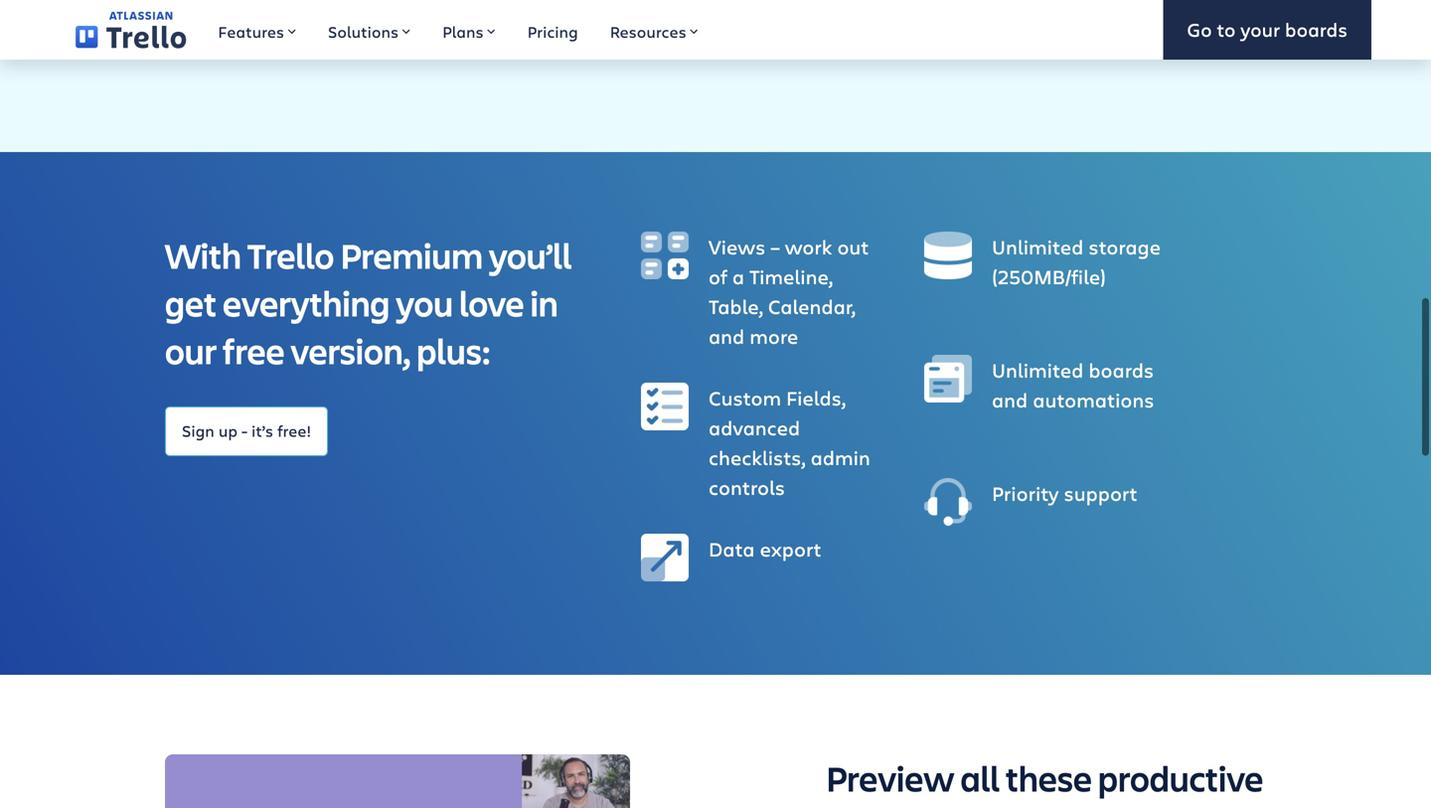 Task type: vqa. For each thing, say whether or not it's contained in the screenshot.
'–'
yes



Task type: locate. For each thing, give the bounding box(es) containing it.
a
[[733, 262, 745, 289]]

sign up - it's free! link
[[165, 406, 328, 455]]

1 horizontal spatial boards
[[1286, 16, 1348, 42]]

support
[[1064, 479, 1138, 506]]

unlimited
[[992, 232, 1084, 259], [992, 356, 1084, 382]]

data
[[709, 534, 755, 561]]

controls
[[709, 473, 785, 500]]

unlimited up (250mb/file) at top
[[992, 232, 1084, 259]]

our
[[165, 326, 217, 373]]

1 vertical spatial boards
[[1089, 356, 1154, 382]]

love
[[459, 278, 525, 326]]

unlimited inside unlimited storage (250mb/file)
[[992, 232, 1084, 259]]

priority support
[[992, 479, 1138, 506]]

go to your boards
[[1188, 16, 1348, 42]]

image showing a screenshot from the trello premium webinar image
[[165, 754, 630, 808]]

premium
[[340, 231, 483, 278]]

and left the automations
[[992, 385, 1028, 412]]

2 unlimited from the top
[[992, 356, 1084, 382]]

go to your boards link
[[1164, 0, 1372, 60]]

1 vertical spatial and
[[992, 385, 1028, 412]]

unlimited inside unlimited boards and automations
[[992, 356, 1084, 382]]

solutions button
[[312, 0, 427, 60]]

1 unlimited from the top
[[992, 232, 1084, 259]]

sign
[[182, 419, 215, 440]]

and inside unlimited boards and automations
[[992, 385, 1028, 412]]

boards
[[1286, 16, 1348, 42], [1089, 356, 1154, 382]]

boards inside unlimited boards and automations
[[1089, 356, 1154, 382]]

all
[[961, 754, 1000, 801]]

0 horizontal spatial boards
[[1089, 356, 1154, 382]]

admin
[[811, 443, 871, 470]]

export
[[760, 534, 822, 561]]

trello
[[247, 231, 334, 278]]

pricing
[[528, 21, 578, 42]]

more
[[750, 322, 799, 349]]

and inside the 'views – work out of a timeline, table, calendar, and more'
[[709, 322, 745, 349]]

preview
[[826, 754, 955, 801]]

boards right your
[[1286, 16, 1348, 42]]

0 vertical spatial and
[[709, 322, 745, 349]]

and
[[709, 322, 745, 349], [992, 385, 1028, 412]]

0 vertical spatial boards
[[1286, 16, 1348, 42]]

in
[[530, 278, 558, 326]]

up
[[219, 419, 238, 440]]

unlimited storage (250mb/file)
[[992, 232, 1161, 289]]

0 vertical spatial unlimited
[[992, 232, 1084, 259]]

atlassian trello image
[[76, 11, 186, 48]]

unlimited for and
[[992, 356, 1084, 382]]

productive
[[1098, 754, 1264, 801]]

unlimited up the automations
[[992, 356, 1084, 382]]

data export
[[709, 534, 822, 561]]

of
[[709, 262, 728, 289]]

these
[[1006, 754, 1093, 801]]

table,
[[709, 292, 763, 319]]

you'll
[[489, 231, 572, 278]]

everything
[[223, 278, 390, 326]]

preview all these productive upgrades
[[826, 754, 1264, 808]]

custom
[[709, 383, 782, 410]]

it's
[[252, 419, 273, 440]]

resources button
[[594, 0, 715, 60]]

and down table,
[[709, 322, 745, 349]]

fields,
[[787, 383, 846, 410]]

you
[[396, 278, 453, 326]]

boards up the automations
[[1089, 356, 1154, 382]]

with trello premium you'll get everything you love in our free version, plus:
[[165, 231, 572, 373]]

plans button
[[427, 0, 512, 60]]

0 horizontal spatial and
[[709, 322, 745, 349]]

1 horizontal spatial and
[[992, 385, 1028, 412]]

automations
[[1033, 385, 1155, 412]]

1 vertical spatial unlimited
[[992, 356, 1084, 382]]



Task type: describe. For each thing, give the bounding box(es) containing it.
priority
[[992, 479, 1059, 506]]

version,
[[291, 326, 411, 373]]

with
[[165, 231, 242, 278]]

free
[[223, 326, 285, 373]]

unlimited boards and automations
[[992, 356, 1155, 412]]

(250mb/file)
[[992, 262, 1107, 289]]

views
[[709, 232, 766, 259]]

solutions
[[328, 21, 399, 42]]

free!
[[277, 419, 311, 440]]

your
[[1241, 16, 1281, 42]]

sign up - it's free!
[[182, 419, 311, 440]]

to
[[1217, 16, 1236, 42]]

plans
[[443, 21, 484, 42]]

checklists,
[[709, 443, 806, 470]]

pricing link
[[512, 0, 594, 60]]

timeline,
[[750, 262, 833, 289]]

features button
[[202, 0, 312, 60]]

advanced
[[709, 413, 801, 440]]

views – work out of a timeline, table, calendar, and more
[[709, 232, 869, 349]]

custom fields, advanced checklists, admin controls
[[709, 383, 871, 500]]

out
[[838, 232, 869, 259]]

storage
[[1089, 232, 1161, 259]]

upgrades
[[826, 801, 973, 808]]

calendar,
[[768, 292, 856, 319]]

plus:
[[417, 326, 491, 373]]

resources
[[610, 21, 687, 42]]

get
[[165, 278, 217, 326]]

features
[[218, 21, 284, 42]]

work
[[785, 232, 833, 259]]

go
[[1188, 16, 1213, 42]]

-
[[242, 419, 248, 440]]

–
[[771, 232, 780, 259]]

unlimited for (250mb/file)
[[992, 232, 1084, 259]]



